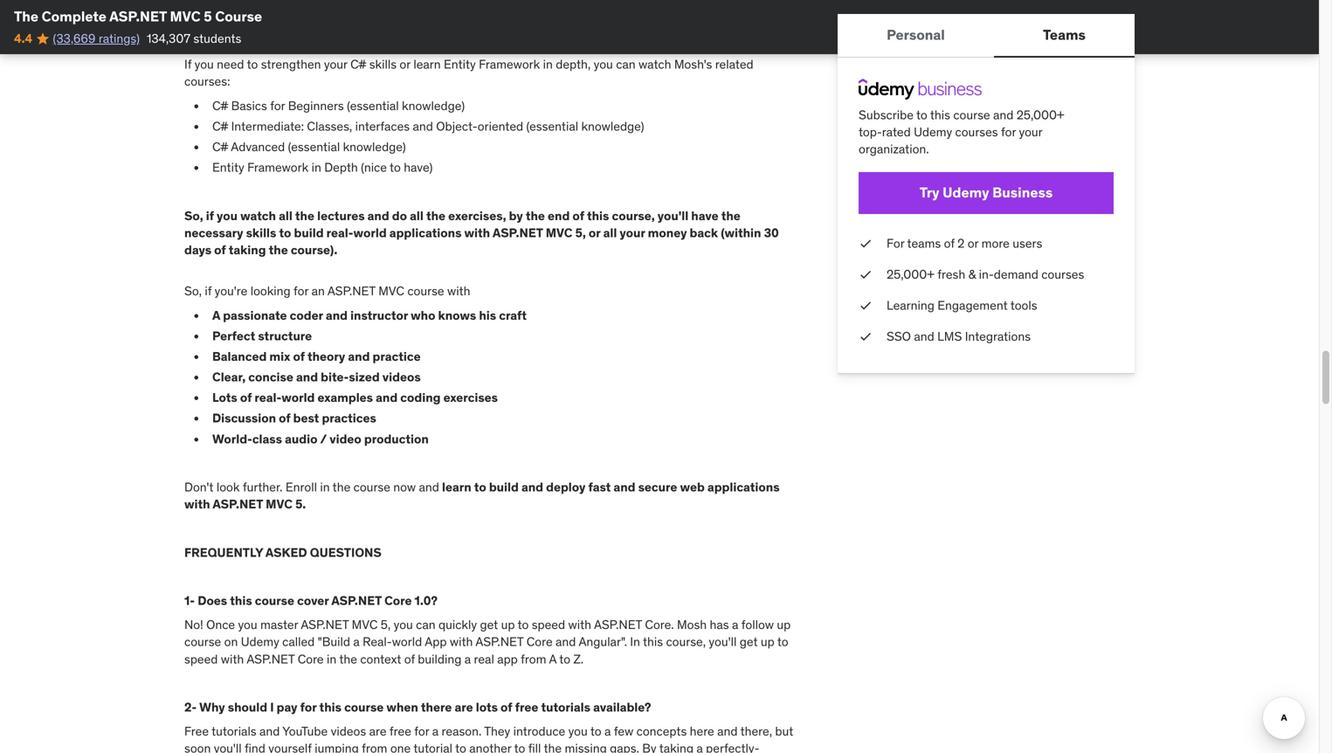Task type: describe. For each thing, give the bounding box(es) containing it.
videos inside 'so, if you're looking for an asp.net mvc course with a passionate coder and instructor who knows his craft perfect structure balanced mix of theory and practice clear, concise and bite-sized videos lots of real-world examples and coding exercises discussion of best practices world-class audio / video production'
[[383, 369, 421, 385]]

engagement
[[938, 298, 1008, 313]]

lots
[[476, 700, 498, 715]]

try udemy business
[[920, 184, 1053, 202]]

do
[[392, 208, 407, 224]]

should have
[[358, 15, 423, 31]]

depth
[[324, 160, 358, 175]]

sso and lms integrations
[[887, 329, 1031, 344]]

you left should have on the left top
[[336, 15, 355, 31]]

i
[[270, 700, 274, 715]]

you inside so, if you watch all the lectures and do all the exercises, by the end of this course, you'll have the necessary skills to build real-world applications with asp.net mvc 5, or all your money back (within 30 days of taking the course).
[[217, 208, 238, 224]]

2 horizontal spatial or
[[968, 235, 979, 251]]

for inside 'so, if you're looking for an asp.net mvc course with a passionate coder and instructor who knows his craft perfect structure balanced mix of theory and practice clear, concise and bite-sized videos lots of real-world examples and coding exercises discussion of best practices world-class audio / video production'
[[294, 283, 309, 299]]

demand
[[994, 266, 1039, 282]]

and left bite-
[[296, 369, 318, 385]]

so, if you're looking for an asp.net mvc course with a passionate coder and instructor who knows his craft perfect structure balanced mix of theory and practice clear, concise and bite-sized videos lots of real-world examples and coding exercises discussion of best practices world-class audio / video production
[[184, 283, 527, 447]]

courses inside subscribe to this course and 25,000+ top‑rated udemy courses for your organization.
[[956, 124, 999, 140]]

real- inside so, if you watch all the lectures and do all the exercises, by the end of this course, you'll have the necessary skills to build real-world applications with asp.net mvc 5, or all your money back (within 30 days of taking the course).
[[327, 225, 354, 241]]

"build
[[318, 634, 350, 650]]

course, inside "1- does this course cover asp.net core 1.0? no! once you master asp.net mvc 5, you can quickly get up to speed with asp.net core. mosh has a follow up course on udemy called "build a real-world app with asp.net core and angular". in this course, you'll get up to speed with asp.net core in the context of building a real app from a to z."
[[666, 634, 706, 650]]

/
[[320, 431, 327, 447]]

this inside in order to take this course, you should have at least 3 months experience programming in c#. also, any familiarity with entity framework will be helpful but not required. if you need to strengthen your c# skills or learn entity framework in depth, you can watch mosh's related courses: c# basics for beginners (essential knowledge) c# intermediate: classes, interfaces and object-oriented (essential knowledge) c# advanced (essential knowledge) entity framework in depth (nice to have)
[[270, 15, 290, 31]]

days
[[184, 242, 212, 258]]

with inside so, if you watch all the lectures and do all the exercises, by the end of this course, you'll have the necessary skills to build real-world applications with asp.net mvc 5, or all your money back (within 30 days of taking the course).
[[465, 225, 490, 241]]

0 vertical spatial framework
[[302, 32, 364, 48]]

this right 'does'
[[230, 593, 252, 609]]

oriented
[[478, 118, 524, 134]]

in inside in order to take this course, you should have at least 3 months experience programming in c#. also, any familiarity with entity framework will be helpful but not required. if you need to strengthen your c# skills or learn entity framework in depth, you can watch mosh's related courses: c# basics for beginners (essential knowledge) c# intermediate: classes, interfaces and object-oriented (essential knowledge) c# advanced (essential knowledge) entity framework in depth (nice to have)
[[184, 15, 195, 31]]

coding
[[401, 390, 441, 406]]

your inside subscribe to this course and 25,000+ top‑rated udemy courses for your organization.
[[1019, 124, 1043, 140]]

1 horizontal spatial all
[[410, 208, 424, 224]]

the inside "1- does this course cover asp.net core 1.0? no! once you master asp.net mvc 5, you can quickly get up to speed with asp.net core. mosh has a follow up course on udemy called "build a real-world app with asp.net core and angular". in this course, you'll get up to speed with asp.net core in the context of building a real app from a to z."
[[339, 651, 357, 667]]

or inside in order to take this course, you should have at least 3 months experience programming in c#. also, any familiarity with entity framework will be helpful but not required. if you need to strengthen your c# skills or learn entity framework in depth, you can watch mosh's related courses: c# basics for beginners (essential knowledge) c# intermediate: classes, interfaces and object-oriented (essential knowledge) c# advanced (essential knowledge) entity framework in depth (nice to have)
[[400, 56, 411, 72]]

1 horizontal spatial (essential
[[527, 118, 579, 134]]

build
[[489, 479, 519, 495]]

once
[[206, 617, 235, 633]]

tab list containing personal
[[838, 14, 1135, 58]]

the up asp.net mvc 5,
[[526, 208, 545, 224]]

xsmall image for sso
[[859, 328, 873, 345]]

you right if
[[195, 56, 214, 72]]

asp.net core.
[[594, 617, 674, 633]]

course up master
[[255, 593, 295, 609]]

top‑rated
[[859, 124, 911, 140]]

a left few
[[605, 724, 611, 739]]

and right sso
[[914, 329, 935, 344]]

personal button
[[838, 14, 995, 56]]

clear,
[[212, 369, 246, 385]]

0 horizontal spatial all
[[279, 208, 293, 224]]

a inside 'so, if you're looking for an asp.net mvc course with a passionate coder and instructor who knows his craft perfect structure balanced mix of theory and practice clear, concise and bite-sized videos lots of real-world examples and coding exercises discussion of best practices world-class audio / video production'
[[212, 307, 220, 323]]

1 vertical spatial knowledge)
[[582, 118, 645, 134]]

if
[[184, 56, 192, 72]]

sized
[[349, 369, 380, 385]]

end
[[548, 208, 570, 224]]

with inside 'so, if you're looking for an asp.net mvc course with a passionate coder and instructor who knows his craft perfect structure balanced mix of theory and practice clear, concise and bite-sized videos lots of real-world examples and coding exercises discussion of best practices world-class audio / video production'
[[447, 283, 471, 299]]

a left real
[[465, 651, 471, 667]]

for
[[887, 235, 905, 251]]

with down on
[[221, 651, 244, 667]]

1 vertical spatial get
[[740, 634, 758, 650]]

udemy business image
[[859, 79, 982, 100]]

subscribe to this course and 25,000+ top‑rated udemy courses for your organization.
[[859, 107, 1065, 157]]

look
[[217, 479, 240, 495]]

with inside in order to take this course, you should have at least 3 months experience programming in c#. also, any familiarity with entity framework will be helpful but not required. if you need to strengthen your c# skills or learn entity framework in depth, you can watch mosh's related courses: c# basics for beginners (essential knowledge) c# intermediate: classes, interfaces and object-oriented (essential knowledge) c# advanced (essential knowledge) entity framework in depth (nice to have)
[[241, 32, 264, 48]]

this inside so, if you watch all the lectures and do all the exercises, by the end of this course, you'll have the necessary skills to build real-world applications with asp.net mvc 5, or all your money back (within 30 days of taking the course).
[[587, 208, 609, 224]]

c# intermediate: classes,
[[212, 118, 352, 134]]

and right here
[[718, 724, 738, 739]]

taking inside 2- why should i pay for this course when there are lots of free tutorials available? free tutorials and youtube videos are free for a reason. they introduce you to a few concepts here and there, but soon you'll find yourself jumping from one tutorial to another to fill the missing gaps. by taking a perfectly
[[660, 741, 694, 753]]

master
[[260, 617, 298, 633]]

your inside in order to take this course, you should have at least 3 months experience programming in c#. also, any familiarity with entity framework will be helpful but not required. if you need to strengthen your c# skills or learn entity framework in depth, you can watch mosh's related courses: c# basics for beginners (essential knowledge) c# intermediate: classes, interfaces and object-oriented (essential knowledge) c# advanced (essential knowledge) entity framework in depth (nice to have)
[[324, 56, 348, 72]]

in left c#.
[[663, 15, 673, 31]]

(33,669
[[53, 31, 96, 46]]

videos inside 2- why should i pay for this course when there are lots of free tutorials available? free tutorials and youtube videos are free for a reason. they introduce you to a few concepts here and there, but soon you'll find yourself jumping from one tutorial to another to fill the missing gaps. by taking a perfectly
[[331, 724, 366, 739]]

1 horizontal spatial tutorials
[[541, 700, 591, 715]]

and inside in order to take this course, you should have at least 3 months experience programming in c#. also, any familiarity with entity framework will be helpful but not required. if you need to strengthen your c# skills or learn entity framework in depth, you can watch mosh's related courses: c# basics for beginners (essential knowledge) c# intermediate: classes, interfaces and object-oriented (essential knowledge) c# advanced (essential knowledge) entity framework in depth (nice to have)
[[413, 118, 433, 134]]

practices
[[322, 411, 377, 426]]

courses:
[[184, 74, 230, 89]]

2 horizontal spatial all
[[604, 225, 617, 241]]

the down skills
[[269, 242, 288, 258]]

and up the "sized"
[[348, 349, 370, 364]]

the up to build in the left top of the page
[[295, 208, 315, 224]]

in-
[[979, 266, 994, 282]]

why
[[199, 700, 225, 715]]

xsmall image for for
[[859, 235, 873, 252]]

organization.
[[859, 141, 930, 157]]

available?
[[593, 700, 652, 715]]

you'll inside "1- does this course cover asp.net core 1.0? no! once you master asp.net mvc 5, you can quickly get up to speed with asp.net core. mosh has a follow up course on udemy called "build a real-world app with asp.net core and angular". in this course, you'll get up to speed with asp.net core in the context of building a real app from a to z."
[[709, 634, 737, 650]]

an
[[312, 283, 325, 299]]

for up the tutorial
[[414, 724, 429, 739]]

students
[[194, 31, 242, 46]]

2 vertical spatial asp.net core
[[247, 651, 324, 667]]

of up discussion
[[240, 390, 252, 406]]

asp.net
[[109, 7, 167, 25]]

1 horizontal spatial up
[[761, 634, 775, 650]]

in left depth
[[312, 160, 321, 175]]

class
[[252, 431, 282, 447]]

and up find
[[260, 724, 280, 739]]

course
[[215, 7, 262, 25]]

c# advanced (essential
[[212, 139, 340, 155]]

asp.net mvc
[[301, 617, 378, 633]]

the right do at the left of the page
[[426, 208, 446, 224]]

so, for so, if you watch all the lectures and do all the exercises, by the end of this course, you'll have the necessary skills to build real-world applications with asp.net mvc 5, or all your money back (within 30 days of taking the course).
[[184, 208, 203, 224]]

reason.
[[442, 724, 482, 739]]

of right mix
[[293, 349, 305, 364]]

or inside so, if you watch all the lectures and do all the exercises, by the end of this course, you'll have the necessary skills to build real-world applications with asp.net mvc 5, or all your money back (within 30 days of taking the course).
[[589, 225, 601, 241]]

of left best
[[279, 411, 291, 426]]

in inside "1- does this course cover asp.net core 1.0? no! once you master asp.net mvc 5, you can quickly get up to speed with asp.net core. mosh has a follow up course on udemy called "build a real-world app with asp.net core and angular". in this course, you'll get up to speed with asp.net core in the context of building a real app from a to z."
[[327, 651, 337, 667]]

watch inside in order to take this course, you should have at least 3 months experience programming in c#. also, any familiarity with entity framework will be helpful but not required. if you need to strengthen your c# skills or learn entity framework in depth, you can watch mosh's related courses: c# basics for beginners (essential knowledge) c# intermediate: classes, interfaces and object-oriented (essential knowledge) c# advanced (essential knowledge) entity framework in depth (nice to have)
[[639, 56, 672, 72]]

can inside "1- does this course cover asp.net core 1.0? no! once you master asp.net mvc 5, you can quickly get up to speed with asp.net core. mosh has a follow up course on udemy called "build a real-world app with asp.net core and angular". in this course, you'll get up to speed with asp.net core in the context of building a real app from a to z."
[[416, 617, 436, 633]]

with inside learn to build and deploy fast and secure web applications with asp.net mvc 5.
[[184, 497, 210, 512]]

applications inside so, if you watch all the lectures and do all the exercises, by the end of this course, you'll have the necessary skills to build real-world applications with asp.net mvc 5, or all your money back (within 30 days of taking the course).
[[390, 225, 462, 241]]

134,307 students
[[147, 31, 242, 46]]

this inside 2- why should i pay for this course when there are lots of free tutorials available? free tutorials and youtube videos are free for a reason. they introduce you to a few concepts here and there, but soon you'll find yourself jumping from one tutorial to another to fill the missing gaps. by taking a perfectly
[[319, 700, 342, 715]]

depth,
[[556, 56, 591, 72]]

strengthen
[[261, 56, 321, 72]]

teams
[[908, 235, 941, 251]]

2 vertical spatial entity
[[212, 160, 244, 175]]

5
[[204, 7, 212, 25]]

0 horizontal spatial are
[[369, 724, 387, 739]]

craft
[[499, 307, 527, 323]]

from inside 2- why should i pay for this course when there are lots of free tutorials available? free tutorials and youtube videos are free for a reason. they introduce you to a few concepts here and there, but soon you'll find yourself jumping from one tutorial to another to fill the missing gaps. by taking a perfectly
[[362, 741, 388, 753]]

fast
[[589, 479, 611, 495]]

1 vertical spatial udemy
[[943, 184, 990, 202]]

of right end
[[573, 208, 585, 224]]

interfaces
[[355, 118, 410, 134]]

course inside subscribe to this course and 25,000+ top‑rated udemy courses for your organization.
[[954, 107, 991, 123]]

concepts
[[637, 724, 687, 739]]

experience
[[524, 15, 584, 31]]

and down the "sized"
[[376, 390, 398, 406]]

necessary
[[184, 225, 243, 241]]

should
[[228, 700, 268, 715]]

to inside learn to build and deploy fast and secure web applications with asp.net mvc 5.
[[474, 479, 487, 495]]

2 vertical spatial framework
[[247, 160, 309, 175]]

5,
[[381, 617, 391, 633]]

2- why should i pay for this course when there are lots of free tutorials available? free tutorials and youtube videos are free for a reason. they introduce you to a few concepts here and there, but soon you'll find yourself jumping from one tutorial to another to fill the missing gaps. by taking a perfectly
[[184, 700, 794, 753]]

1 horizontal spatial entity
[[267, 32, 299, 48]]

tools
[[1011, 298, 1038, 313]]

of inside 2- why should i pay for this course when there are lots of free tutorials available? free tutorials and youtube videos are free for a reason. they introduce you to a few concepts here and there, but soon you'll find yourself jumping from one tutorial to another to fill the missing gaps. by taking a perfectly
[[501, 700, 513, 715]]

more
[[982, 235, 1010, 251]]

1 vertical spatial 25,000+
[[887, 266, 935, 282]]

youtube
[[283, 724, 328, 739]]

subscribe
[[859, 107, 914, 123]]

this inside subscribe to this course and 25,000+ top‑rated udemy courses for your organization.
[[931, 107, 951, 123]]

(within
[[721, 225, 762, 241]]

yourself
[[269, 741, 312, 753]]

you right once
[[238, 617, 258, 633]]

passionate
[[223, 307, 287, 323]]

the
[[14, 7, 39, 25]]

his
[[479, 307, 496, 323]]

on
[[224, 634, 238, 650]]

the right enroll
[[333, 479, 351, 495]]

in order to take this course, you should have at least 3 months experience programming in c#. also, any familiarity with entity framework will be helpful but not required. if you need to strengthen your c# skills or learn entity framework in depth, you can watch mosh's related courses: c# basics for beginners (essential knowledge) c# intermediate: classes, interfaces and object-oriented (essential knowledge) c# advanced (essential knowledge) entity framework in depth (nice to have)
[[184, 15, 754, 175]]

1-
[[184, 593, 195, 609]]

1 vertical spatial asp.net core
[[476, 634, 553, 650]]

at
[[426, 15, 437, 31]]

1 vertical spatial framework
[[479, 56, 540, 72]]

0 horizontal spatial (essential
[[347, 98, 399, 113]]

and inside so, if you watch all the lectures and do all the exercises, by the end of this course, you'll have the necessary skills to build real-world applications with asp.net mvc 5, or all your money back (within 30 days of taking the course).
[[368, 208, 390, 224]]

course, you'll
[[612, 208, 689, 224]]

applications inside learn to build and deploy fast and secure web applications with asp.net mvc 5.
[[708, 479, 780, 495]]

course, inside in order to take this course, you should have at least 3 months experience programming in c#. also, any familiarity with entity framework will be helpful but not required. if you need to strengthen your c# skills or learn entity framework in depth, you can watch mosh's related courses: c# basics for beginners (essential knowledge) c# intermediate: classes, interfaces and object-oriented (essential knowledge) c# advanced (essential knowledge) entity framework in depth (nice to have)
[[293, 15, 333, 31]]

if for you're
[[205, 283, 212, 299]]

looking
[[251, 283, 291, 299]]

0 vertical spatial speed
[[532, 617, 566, 633]]

required.
[[487, 32, 535, 48]]

2 horizontal spatial up
[[777, 617, 791, 633]]

a right has
[[732, 617, 739, 633]]

xsmall image for 25,000+
[[859, 266, 873, 283]]

real- inside 'so, if you're looking for an asp.net mvc course with a passionate coder and instructor who knows his craft perfect structure balanced mix of theory and practice clear, concise and bite-sized videos lots of real-world examples and coding exercises discussion of best practices world-class audio / video production'
[[255, 390, 282, 406]]

0 horizontal spatial get
[[480, 617, 498, 633]]

structure
[[258, 328, 312, 344]]

exercises
[[444, 390, 498, 406]]



Task type: locate. For each thing, give the bounding box(es) containing it.
1 xsmall image from the top
[[859, 235, 873, 252]]

1 vertical spatial world
[[282, 390, 315, 406]]

teams button
[[995, 14, 1135, 56]]

money
[[648, 225, 687, 241]]

(essential right oriented
[[527, 118, 579, 134]]

1 horizontal spatial real-
[[327, 225, 354, 241]]

in right enroll
[[320, 479, 330, 495]]

a down here
[[697, 741, 703, 753]]

0 vertical spatial a
[[212, 307, 220, 323]]

c# basics
[[212, 98, 267, 113]]

can up the app on the left bottom
[[416, 617, 436, 633]]

1 vertical spatial a
[[549, 651, 557, 667]]

all up to build in the left top of the page
[[279, 208, 293, 224]]

udemy down master
[[241, 634, 279, 650]]

1 horizontal spatial are
[[455, 700, 473, 715]]

and inside subscribe to this course and 25,000+ top‑rated udemy courses for your organization.
[[994, 107, 1014, 123]]

entity up strengthen
[[267, 32, 299, 48]]

course down no!
[[184, 634, 221, 650]]

theory
[[308, 349, 345, 364]]

0 vertical spatial if
[[206, 208, 214, 224]]

watch inside so, if you watch all the lectures and do all the exercises, by the end of this course, you'll have the necessary skills to build real-world applications with asp.net mvc 5, or all your money back (within 30 days of taking the course).
[[240, 208, 276, 224]]

world for an
[[282, 390, 315, 406]]

get
[[480, 617, 498, 633], [740, 634, 758, 650]]

perfect
[[212, 328, 255, 344]]

1 vertical spatial if
[[205, 283, 212, 299]]

25,000+
[[1017, 107, 1065, 123], [887, 266, 935, 282]]

but right there,
[[776, 724, 794, 739]]

1 horizontal spatial your
[[620, 225, 645, 241]]

world up best
[[282, 390, 315, 406]]

you right depth,
[[594, 56, 613, 72]]

framework down c# advanced (essential
[[247, 160, 309, 175]]

and right fast
[[614, 479, 636, 495]]

1 vertical spatial but
[[776, 724, 794, 739]]

asp.net core
[[332, 593, 412, 609], [476, 634, 553, 650], [247, 651, 324, 667]]

programming
[[587, 15, 660, 31]]

&
[[969, 266, 976, 282]]

with down quickly in the left of the page
[[450, 634, 473, 650]]

taking down skills
[[229, 242, 266, 258]]

and right coder
[[326, 307, 348, 323]]

with up angular".
[[569, 617, 592, 633]]

you'll down has
[[709, 634, 737, 650]]

a up perfect
[[212, 307, 220, 323]]

order
[[197, 15, 226, 31]]

balanced
[[212, 349, 267, 364]]

for inside in order to take this course, you should have at least 3 months experience programming in c#. also, any familiarity with entity framework will be helpful but not required. if you need to strengthen your c# skills or learn entity framework in depth, you can watch mosh's related courses: c# basics for beginners (essential knowledge) c# intermediate: classes, interfaces and object-oriented (essential knowledge) c# advanced (essential knowledge) entity framework in depth (nice to have)
[[270, 98, 285, 113]]

2 xsmall image from the top
[[859, 297, 873, 314]]

25,000+ fresh & in-demand courses
[[887, 266, 1085, 282]]

your
[[324, 56, 348, 72], [1019, 124, 1043, 140], [620, 225, 645, 241]]

0 vertical spatial your
[[324, 56, 348, 72]]

0 vertical spatial asp.net core
[[332, 593, 412, 609]]

of right lots
[[501, 700, 513, 715]]

knowledge) up the object-
[[402, 98, 465, 113]]

xsmall image for learning
[[859, 297, 873, 314]]

for left an
[[294, 283, 309, 299]]

1 horizontal spatial applications
[[708, 479, 780, 495]]

months
[[479, 15, 521, 31]]

c#.
[[676, 15, 695, 31]]

up up app
[[501, 617, 515, 633]]

1 horizontal spatial world
[[354, 225, 387, 241]]

of inside "1- does this course cover asp.net core 1.0? no! once you master asp.net mvc 5, you can quickly get up to speed with asp.net core. mosh has a follow up course on udemy called "build a real-world app with asp.net core and angular". in this course, you'll get up to speed with asp.net core in the context of building a real app from a to z."
[[404, 651, 415, 667]]

you up necessary
[[217, 208, 238, 224]]

you up missing
[[569, 724, 588, 739]]

0 vertical spatial (essential
[[347, 98, 399, 113]]

learn inside learn to build and deploy fast and secure web applications with asp.net mvc 5.
[[442, 479, 472, 495]]

1 horizontal spatial or
[[589, 225, 601, 241]]

knowledge) down depth,
[[582, 118, 645, 134]]

2 vertical spatial world
[[392, 634, 422, 650]]

the down "build
[[339, 651, 357, 667]]

so, inside 'so, if you're looking for an asp.net mvc course with a passionate coder and instructor who knows his craft perfect structure balanced mix of theory and practice clear, concise and bite-sized videos lots of real-world examples and coding exercises discussion of best practices world-class audio / video production'
[[184, 283, 202, 299]]

1 vertical spatial your
[[1019, 124, 1043, 140]]

free up introduce
[[515, 700, 539, 715]]

1 vertical spatial are
[[369, 724, 387, 739]]

up right the follow
[[777, 617, 791, 633]]

exercises,
[[448, 208, 507, 224]]

this right "take"
[[270, 15, 290, 31]]

of
[[573, 208, 585, 224], [944, 235, 955, 251], [214, 242, 226, 258], [293, 349, 305, 364], [240, 390, 252, 406], [279, 411, 291, 426], [404, 651, 415, 667], [501, 700, 513, 715]]

learning
[[887, 298, 935, 313]]

1 vertical spatial taking
[[660, 741, 694, 753]]

1 horizontal spatial get
[[740, 634, 758, 650]]

1 vertical spatial course,
[[666, 634, 706, 650]]

courses up try udemy business
[[956, 124, 999, 140]]

1 vertical spatial learn
[[442, 479, 472, 495]]

(nice
[[361, 160, 387, 175]]

skills
[[246, 225, 277, 241]]

teams
[[1044, 26, 1086, 44]]

courses right demand
[[1042, 266, 1085, 282]]

1 vertical spatial watch
[[240, 208, 276, 224]]

this right end
[[587, 208, 609, 224]]

1 horizontal spatial speed
[[532, 617, 566, 633]]

0 vertical spatial you'll
[[709, 634, 737, 650]]

practice
[[373, 349, 421, 364]]

0 horizontal spatial speed
[[184, 651, 218, 667]]

course, down 'mosh' on the right bottom of page
[[666, 634, 706, 650]]

with up knows
[[447, 283, 471, 299]]

of down necessary
[[214, 242, 226, 258]]

udemy inside "1- does this course cover asp.net core 1.0? no! once you master asp.net mvc 5, you can quickly get up to speed with asp.net core. mosh has a follow up course on udemy called "build a real-world app with asp.net core and angular". in this course, you'll get up to speed with asp.net core in the context of building a real app from a to z."
[[241, 634, 279, 650]]

134,307
[[147, 31, 191, 46]]

1 horizontal spatial free
[[515, 700, 539, 715]]

2 horizontal spatial asp.net core
[[476, 634, 553, 650]]

and left do at the left of the page
[[368, 208, 390, 224]]

0 vertical spatial world
[[354, 225, 387, 241]]

also,
[[698, 15, 724, 31]]

0 horizontal spatial tutorials
[[212, 724, 257, 739]]

25,000+ up the learning on the right
[[887, 266, 935, 282]]

you'll inside 2- why should i pay for this course when there are lots of free tutorials available? free tutorials and youtube videos are free for a reason. they introduce you to a few concepts here and there, but soon you'll find yourself jumping from one tutorial to another to fill the missing gaps. by taking a perfectly
[[214, 741, 242, 753]]

but down least
[[444, 32, 463, 48]]

can inside in order to take this course, you should have at least 3 months experience programming in c#. also, any familiarity with entity framework will be helpful but not required. if you need to strengthen your c# skills or learn entity framework in depth, you can watch mosh's related courses: c# basics for beginners (essential knowledge) c# intermediate: classes, interfaces and object-oriented (essential knowledge) c# advanced (essential knowledge) entity framework in depth (nice to have)
[[616, 56, 636, 72]]

0 horizontal spatial courses
[[956, 124, 999, 140]]

world inside 'so, if you're looking for an asp.net mvc course with a passionate coder and instructor who knows his craft perfect structure balanced mix of theory and practice clear, concise and bite-sized videos lots of real-world examples and coding exercises discussion of best practices world-class audio / video production'
[[282, 390, 315, 406]]

related
[[716, 56, 754, 72]]

1 horizontal spatial you'll
[[709, 634, 737, 650]]

2 xsmall image from the top
[[859, 328, 873, 345]]

you right 5,
[[394, 617, 413, 633]]

with down "take"
[[241, 32, 264, 48]]

entity down not in the left of the page
[[444, 56, 476, 72]]

tab list
[[838, 14, 1135, 58]]

0 vertical spatial in
[[184, 15, 195, 31]]

in left depth,
[[543, 56, 553, 72]]

1- does this course cover asp.net core 1.0? no! once you master asp.net mvc 5, you can quickly get up to speed with asp.net core. mosh has a follow up course on udemy called "build a real-world app with asp.net core and angular". in this course, you'll get up to speed with asp.net core in the context of building a real app from a to z.
[[184, 593, 791, 667]]

asp.net mvc 5.
[[213, 497, 306, 512]]

course left now
[[354, 479, 391, 495]]

asp.net core down called
[[247, 651, 324, 667]]

real- down lectures
[[327, 225, 354, 241]]

tutorials
[[541, 700, 591, 715], [212, 724, 257, 739]]

quickly
[[439, 617, 477, 633]]

world inside "1- does this course cover asp.net core 1.0? no! once you master asp.net mvc 5, you can quickly get up to speed with asp.net core. mosh has a follow up course on udemy called "build a real-world app with asp.net core and angular". in this course, you'll get up to speed with asp.net core in the context of building a real app from a to z."
[[392, 634, 422, 650]]

all down course, you'll
[[604, 225, 617, 241]]

any
[[727, 15, 746, 31]]

free up one
[[390, 724, 412, 739]]

1 so, from the top
[[184, 208, 203, 224]]

object-
[[436, 118, 478, 134]]

from inside "1- does this course cover asp.net core 1.0? no! once you master asp.net mvc 5, you can quickly get up to speed with asp.net core. mosh has a follow up course on udemy called "build a real-world app with asp.net core and angular". in this course, you'll get up to speed with asp.net core in the context of building a real app from a to z."
[[521, 651, 547, 667]]

and inside "1- does this course cover asp.net core 1.0? no! once you master asp.net mvc 5, you can quickly get up to speed with asp.net core. mosh has a follow up course on udemy called "build a real-world app with asp.net core and angular". in this course, you'll get up to speed with asp.net core in the context of building a real app from a to z."
[[556, 634, 576, 650]]

course).
[[291, 242, 338, 258]]

and right build
[[522, 479, 544, 495]]

users
[[1013, 235, 1043, 251]]

if inside 'so, if you're looking for an asp.net mvc course with a passionate coder and instructor who knows his craft perfect structure balanced mix of theory and practice clear, concise and bite-sized videos lots of real-world examples and coding exercises discussion of best practices world-class audio / video production'
[[205, 283, 212, 299]]

0 vertical spatial real-
[[327, 225, 354, 241]]

xsmall image
[[859, 266, 873, 283], [859, 297, 873, 314]]

videos
[[383, 369, 421, 385], [331, 724, 366, 739]]

(essential up interfaces
[[347, 98, 399, 113]]

or right 2
[[968, 235, 979, 251]]

taking inside so, if you watch all the lectures and do all the exercises, by the end of this course, you'll have the necessary skills to build real-world applications with asp.net mvc 5, or all your money back (within 30 days of taking the course).
[[229, 242, 266, 258]]

2 so, from the top
[[184, 283, 202, 299]]

1 vertical spatial tutorials
[[212, 724, 257, 739]]

25,000+ up business
[[1017, 107, 1065, 123]]

there,
[[741, 724, 773, 739]]

0 horizontal spatial videos
[[331, 724, 366, 739]]

0 horizontal spatial a
[[212, 307, 220, 323]]

xsmall image left for
[[859, 235, 873, 252]]

fresh
[[938, 266, 966, 282]]

lots
[[212, 390, 237, 406]]

course inside 2- why should i pay for this course when there are lots of free tutorials available? free tutorials and youtube videos are free for a reason. they introduce you to a few concepts here and there, but soon you'll find yourself jumping from one tutorial to another to fill the missing gaps. by taking a perfectly
[[344, 700, 384, 715]]

1 vertical spatial free
[[390, 724, 412, 739]]

2 vertical spatial your
[[620, 225, 645, 241]]

0 horizontal spatial can
[[416, 617, 436, 633]]

0 vertical spatial so,
[[184, 208, 203, 224]]

0 horizontal spatial learn
[[414, 56, 441, 72]]

0 vertical spatial are
[[455, 700, 473, 715]]

if for you
[[206, 208, 214, 224]]

to inside subscribe to this course and 25,000+ top‑rated udemy courses for your organization.
[[917, 107, 928, 123]]

0 vertical spatial xsmall image
[[859, 266, 873, 283]]

applications down do at the left of the page
[[390, 225, 462, 241]]

complete
[[42, 7, 106, 25]]

25,000+ inside subscribe to this course and 25,000+ top‑rated udemy courses for your organization.
[[1017, 107, 1065, 123]]

you inside 2- why should i pay for this course when there are lots of free tutorials available? free tutorials and youtube videos are free for a reason. they introduce you to a few concepts here and there, but soon you'll find yourself jumping from one tutorial to another to fill the missing gaps. by taking a perfectly
[[569, 724, 588, 739]]

0 vertical spatial can
[[616, 56, 636, 72]]

enroll
[[286, 479, 317, 495]]

1 horizontal spatial learn
[[442, 479, 472, 495]]

1 vertical spatial xsmall image
[[859, 297, 873, 314]]

another
[[470, 741, 512, 753]]

0 vertical spatial xsmall image
[[859, 235, 873, 252]]

1 vertical spatial real-
[[255, 390, 282, 406]]

asked
[[266, 545, 307, 560]]

context
[[360, 651, 401, 667]]

cover
[[297, 593, 329, 609]]

now
[[394, 479, 416, 495]]

concise
[[248, 369, 294, 385]]

a left z.
[[549, 651, 557, 667]]

knows
[[438, 307, 477, 323]]

0 horizontal spatial but
[[444, 32, 463, 48]]

but inside in order to take this course, you should have at least 3 months experience programming in c#. also, any familiarity with entity framework will be helpful but not required. if you need to strengthen your c# skills or learn entity framework in depth, you can watch mosh's related courses: c# basics for beginners (essential knowledge) c# intermediate: classes, interfaces and object-oriented (essential knowledge) c# advanced (essential knowledge) entity framework in depth (nice to have)
[[444, 32, 463, 48]]

learn left build
[[442, 479, 472, 495]]

your down course, you'll
[[620, 225, 645, 241]]

courses
[[956, 124, 999, 140], [1042, 266, 1085, 282]]

for teams of 2 or more users
[[887, 235, 1043, 251]]

so, for so, if you're looking for an asp.net mvc course with a passionate coder and instructor who knows his craft perfect structure balanced mix of theory and practice clear, concise and bite-sized videos lots of real-world examples and coding exercises discussion of best practices world-class audio / video production
[[184, 283, 202, 299]]

by
[[643, 741, 657, 753]]

udemy right "try"
[[943, 184, 990, 202]]

2 horizontal spatial entity
[[444, 56, 476, 72]]

no!
[[184, 617, 203, 633]]

entity
[[267, 32, 299, 48], [444, 56, 476, 72], [212, 160, 244, 175]]

your left c# skills
[[324, 56, 348, 72]]

introduce
[[514, 724, 566, 739]]

examples
[[318, 390, 373, 406]]

your inside so, if you watch all the lectures and do all the exercises, by the end of this course, you'll have the necessary skills to build real-world applications with asp.net mvc 5, or all your money back (within 30 days of taking the course).
[[620, 225, 645, 241]]

1 horizontal spatial courses
[[1042, 266, 1085, 282]]

web
[[680, 479, 705, 495]]

xsmall image left sso
[[859, 328, 873, 345]]

you'll left find
[[214, 741, 242, 753]]

asp.net mvc 5,
[[493, 225, 586, 241]]

this down 'asp.net core.'
[[643, 634, 663, 650]]

are
[[455, 700, 473, 715], [369, 724, 387, 739]]

and up try udemy business
[[994, 107, 1014, 123]]

frequently
[[184, 545, 263, 560]]

a up the tutorial
[[432, 724, 439, 739]]

to
[[229, 15, 240, 31], [247, 56, 258, 72], [917, 107, 928, 123], [390, 160, 401, 175], [474, 479, 487, 495], [518, 617, 529, 633], [778, 634, 789, 650], [560, 651, 571, 667], [591, 724, 602, 739], [455, 741, 467, 753], [514, 741, 526, 753]]

1 horizontal spatial but
[[776, 724, 794, 739]]

0 horizontal spatial your
[[324, 56, 348, 72]]

0 vertical spatial get
[[480, 617, 498, 633]]

need
[[217, 56, 244, 72]]

1 horizontal spatial videos
[[383, 369, 421, 385]]

mosh
[[677, 617, 707, 633]]

0 vertical spatial 25,000+
[[1017, 107, 1065, 123]]

0 horizontal spatial 25,000+
[[887, 266, 935, 282]]

1 horizontal spatial watch
[[639, 56, 672, 72]]

0 vertical spatial courses
[[956, 124, 999, 140]]

angular".
[[579, 634, 627, 650]]

so, up necessary
[[184, 208, 203, 224]]

0 vertical spatial learn
[[414, 56, 441, 72]]

for inside subscribe to this course and 25,000+ top‑rated udemy courses for your organization.
[[1002, 124, 1017, 140]]

in
[[184, 15, 195, 31], [630, 634, 641, 650]]

0 horizontal spatial free
[[390, 724, 412, 739]]

a left real-
[[353, 634, 360, 650]]

0 vertical spatial from
[[521, 651, 547, 667]]

asp.net mvc course
[[328, 283, 444, 299]]

from left one
[[362, 741, 388, 753]]

in
[[663, 15, 673, 31], [543, 56, 553, 72], [312, 160, 321, 175], [320, 479, 330, 495], [327, 651, 337, 667]]

0 vertical spatial tutorials
[[541, 700, 591, 715]]

few
[[614, 724, 634, 739]]

this up youtube
[[319, 700, 342, 715]]

1 vertical spatial from
[[362, 741, 388, 753]]

and
[[994, 107, 1014, 123], [413, 118, 433, 134], [368, 208, 390, 224], [326, 307, 348, 323], [914, 329, 935, 344], [348, 349, 370, 364], [296, 369, 318, 385], [376, 390, 398, 406], [419, 479, 440, 495], [522, 479, 544, 495], [614, 479, 636, 495], [556, 634, 576, 650], [260, 724, 280, 739], [718, 724, 738, 739]]

if inside so, if you watch all the lectures and do all the exercises, by the end of this course, you'll have the necessary skills to build real-world applications with asp.net mvc 5, or all your money back (within 30 days of taking the course).
[[206, 208, 214, 224]]

but inside 2- why should i pay for this course when there are lots of free tutorials available? free tutorials and youtube videos are free for a reason. they introduce you to a few concepts here and there, but soon you'll find yourself jumping from one tutorial to another to fill the missing gaps. by taking a perfectly
[[776, 724, 794, 739]]

0 vertical spatial applications
[[390, 225, 462, 241]]

discussion
[[212, 411, 276, 426]]

a
[[212, 307, 220, 323], [549, 651, 557, 667]]

0 vertical spatial knowledge)
[[402, 98, 465, 113]]

in down "build
[[327, 651, 337, 667]]

2 vertical spatial knowledge)
[[343, 139, 406, 155]]

2 horizontal spatial world
[[392, 634, 422, 650]]

app
[[425, 634, 447, 650]]

0 vertical spatial course,
[[293, 15, 333, 31]]

framework
[[302, 32, 364, 48], [479, 56, 540, 72], [247, 160, 309, 175]]

xsmall image
[[859, 235, 873, 252], [859, 328, 873, 345]]

a inside "1- does this course cover asp.net core 1.0? no! once you master asp.net mvc 5, you can quickly get up to speed with asp.net core. mosh has a follow up course on udemy called "build a real-world app with asp.net core and angular". in this course, you'll get up to speed with asp.net core in the context of building a real app from a to z."
[[549, 651, 557, 667]]

your up business
[[1019, 124, 1043, 140]]

will
[[367, 32, 384, 48]]

or
[[400, 56, 411, 72], [589, 225, 601, 241], [968, 235, 979, 251]]

watch left mosh's
[[639, 56, 672, 72]]

and right now
[[419, 479, 440, 495]]

this
[[270, 15, 290, 31], [931, 107, 951, 123], [587, 208, 609, 224], [230, 593, 252, 609], [643, 634, 663, 650], [319, 700, 342, 715]]

world for asp.net core
[[392, 634, 422, 650]]

least
[[440, 15, 466, 31]]

the inside 2- why should i pay for this course when there are lots of free tutorials available? free tutorials and youtube videos are free for a reason. they introduce you to a few concepts here and there, but soon you'll find yourself jumping from one tutorial to another to fill the missing gaps. by taking a perfectly
[[544, 741, 562, 753]]

for right pay
[[300, 700, 317, 715]]

3
[[469, 15, 476, 31]]

0 horizontal spatial you'll
[[214, 741, 242, 753]]

learn inside in order to take this course, you should have at least 3 months experience programming in c#. also, any familiarity with entity framework will be helpful but not required. if you need to strengthen your c# skills or learn entity framework in depth, you can watch mosh's related courses: c# basics for beginners (essential knowledge) c# intermediate: classes, interfaces and object-oriented (essential knowledge) c# advanced (essential knowledge) entity framework in depth (nice to have)
[[414, 56, 441, 72]]

so, left you're
[[184, 283, 202, 299]]

does
[[198, 593, 227, 609]]

of left 2
[[944, 235, 955, 251]]

0 vertical spatial videos
[[383, 369, 421, 385]]

so, inside so, if you watch all the lectures and do all the exercises, by the end of this course, you'll have the necessary skills to build real-world applications with asp.net mvc 5, or all your money back (within 30 days of taking the course).
[[184, 208, 203, 224]]

0 horizontal spatial real-
[[255, 390, 282, 406]]

1 horizontal spatial from
[[521, 651, 547, 667]]

0 vertical spatial taking
[[229, 242, 266, 258]]

1 xsmall image from the top
[[859, 266, 873, 283]]

course left when
[[344, 700, 384, 715]]

personal
[[887, 26, 946, 44]]

all right do at the left of the page
[[410, 208, 424, 224]]

1 horizontal spatial asp.net core
[[332, 593, 412, 609]]

applications right the web
[[708, 479, 780, 495]]

1 horizontal spatial in
[[630, 634, 641, 650]]

this down "udemy business" 'image'
[[931, 107, 951, 123]]

in inside "1- does this course cover asp.net core 1.0? no! once you master asp.net mvc 5, you can quickly get up to speed with asp.net core. mosh has a follow up course on udemy called "build a real-world app with asp.net core and angular". in this course, you'll get up to speed with asp.net core in the context of building a real app from a to z."
[[630, 634, 641, 650]]

for up c# intermediate: classes,
[[270, 98, 285, 113]]

udemy inside subscribe to this course and 25,000+ top‑rated udemy courses for your organization.
[[914, 124, 953, 140]]

when
[[387, 700, 418, 715]]

the right fill
[[544, 741, 562, 753]]

1 vertical spatial applications
[[708, 479, 780, 495]]

tutorial
[[414, 741, 453, 753]]

production
[[364, 431, 429, 447]]

world inside so, if you watch all the lectures and do all the exercises, by the end of this course, you'll have the necessary skills to build real-world applications with asp.net mvc 5, or all your money back (within 30 days of taking the course).
[[354, 225, 387, 241]]

0 horizontal spatial world
[[282, 390, 315, 406]]

0 horizontal spatial up
[[501, 617, 515, 633]]

1.0?
[[415, 593, 438, 609]]

videos up jumping
[[331, 724, 366, 739]]

course down "udemy business" 'image'
[[954, 107, 991, 123]]

ratings)
[[99, 31, 140, 46]]

back
[[690, 225, 718, 241]]

learn down helpful
[[414, 56, 441, 72]]

1 horizontal spatial taking
[[660, 741, 694, 753]]

1 vertical spatial in
[[630, 634, 641, 650]]

0 horizontal spatial course,
[[293, 15, 333, 31]]

0 horizontal spatial in
[[184, 15, 195, 31]]

if left you're
[[205, 283, 212, 299]]

familiarity
[[184, 32, 238, 48]]

world-
[[212, 431, 252, 447]]



Task type: vqa. For each thing, say whether or not it's contained in the screenshot.
'courses:'
yes



